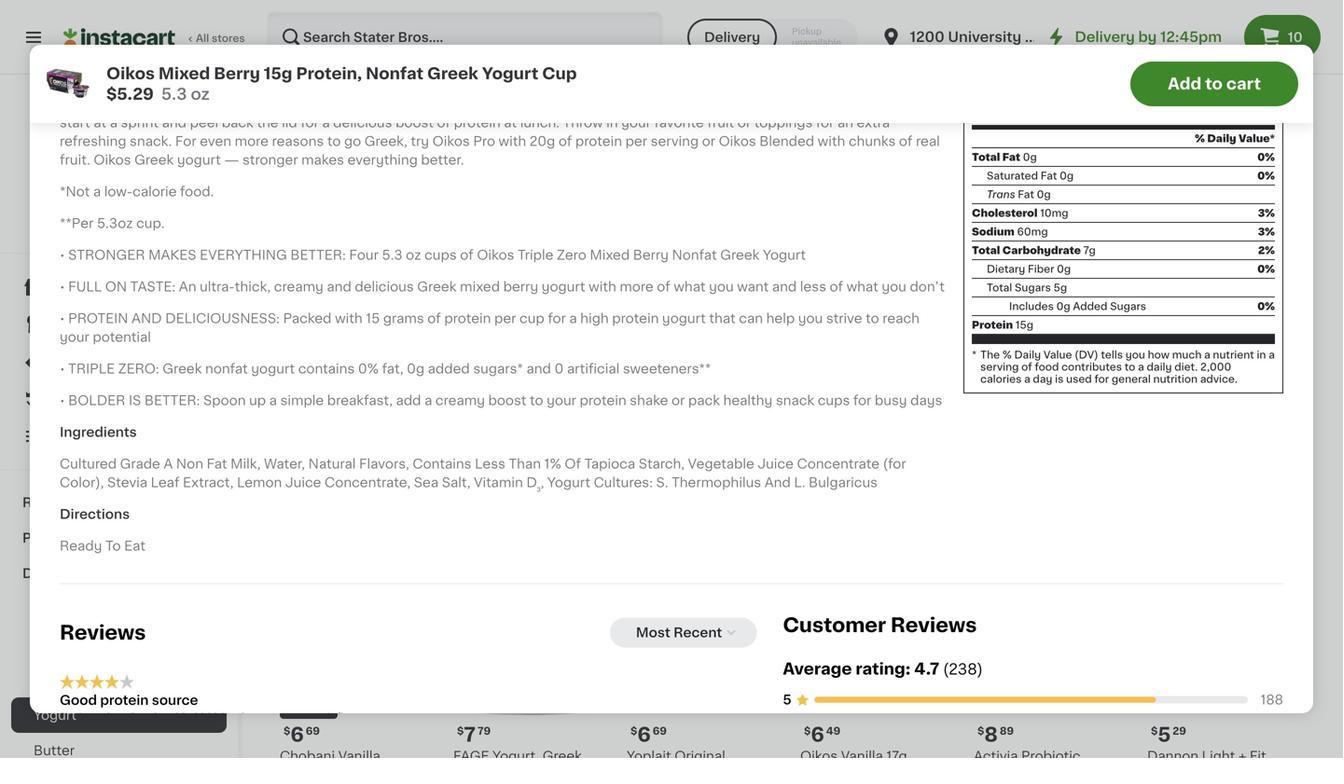 Task type: locate. For each thing, give the bounding box(es) containing it.
4 x 5.3 oz for dannon light + fit peach greek nonfat yogurt cups
[[627, 490, 676, 500]]

0 horizontal spatial delivery
[[704, 31, 760, 44]]

x down bulgaricus
[[810, 490, 816, 500]]

strawberry inside danimals strawberry explosion smoothies
[[691, 102, 763, 115]]

berry up when
[[550, 60, 585, 73]]

dannon inside dannon light + fit strawberry cheesecake greek nonfat yogurt cups
[[453, 417, 505, 430]]

creamy right add at the left
[[436, 394, 485, 407]]

produce
[[22, 532, 79, 545]]

per
[[1048, 34, 1071, 47], [625, 135, 647, 148], [494, 312, 516, 325]]

1 danimals from the left
[[627, 102, 688, 115]]

total fat 0g
[[972, 152, 1037, 162]]

49 for 6
[[826, 726, 841, 736]]

2 at from the left
[[504, 116, 517, 129]]

60mg
[[1017, 226, 1048, 237]]

danimals up favorite
[[627, 102, 688, 115]]

2 danimals from the left
[[1147, 102, 1208, 115]]

fat, up add at the left
[[382, 362, 403, 375]]

triple up each
[[247, 23, 283, 36]]

(238) down flavors,
[[349, 475, 376, 485]]

serving inside * the % daily value (dv) tells you how much a nutrient in a serving of food contributes to a daily diet. 2,000 calories a day is used for general nutrition advice.
[[980, 362, 1019, 372]]

12:45pm
[[1160, 30, 1222, 44]]

oikos down the with
[[800, 102, 838, 115]]

0 horizontal spatial is
[[628, 60, 639, 73]]

0 horizontal spatial less
[[98, 42, 125, 55]]

4 down l.
[[800, 490, 807, 500]]

d₃,
[[526, 476, 544, 489]]

1 vertical spatial cup
[[100, 60, 124, 73]]

0 vertical spatial triple
[[247, 23, 283, 36]]

reach down because
[[464, 98, 501, 111]]

1 dannon from the left
[[453, 417, 505, 430]]

2 vertical spatial can
[[739, 312, 763, 325]]

0 vertical spatial delicious
[[568, 23, 627, 36]]

grams
[[274, 60, 315, 73], [383, 312, 424, 325]]

nonfat inside oikos mixed berry 15g protein, nonfat greek yogurt cup
[[333, 436, 378, 449]]

a right packs
[[170, 60, 178, 73]]

cups inside enjoy epic tastes with oikos triple zero nonfat mixed berry greek yogurt, the delicious nonfat greek yogurt pack with more of what you want, less of what you don't. each oikos triple zero yogurt cup contains 0% fat, 0g added sugars* and 0 artificial sweeteners.** plus, every cup packs a punch with 15 grams of protein. our greek yogurt mixed berry flavor is so thick and creamy, you can always have dependable, high protein snacks with zero holding you back. because when you feel strong, you are unstoppable. with protein and deliciousness, this greek nonfat yogurt can help you strive to reach your potential with every cup. pack these yogurt cups for days that start at a sprint and peel back the lid for a delicious boost of protein at lunch. throw in your favorite fruit or toppings for an extra refreshing snack. for even more reasons to go greek, try oikos pro with 20g of protein per serving or oikos blended with chunks of real fruit. oikos greek yogurt — stronger makes everything better.
[[824, 98, 856, 111]]

up
[[249, 394, 266, 407]]

when
[[518, 79, 553, 92]]

greek inside dannon light + fit vanilla greek nonfat yogurt cups
[[846, 436, 885, 449]]

yoplait for yoplait strawberry and harvest peach yogurt cups
[[453, 102, 498, 115]]

product group containing 7
[[453, 557, 612, 758]]

• for • triple zero: greek nonfat yogurt contains 0% fat, 0g added sugars* and 0 artificial sweeteners**
[[60, 362, 65, 375]]

butter
[[34, 744, 75, 757]]

makes
[[301, 154, 344, 167]]

2 • from the top
[[60, 280, 65, 293]]

shop
[[52, 281, 87, 294]]

eggs up good
[[34, 673, 66, 687]]

dairy
[[22, 567, 59, 580]]

1 vertical spatial yogurt,
[[1055, 102, 1102, 115]]

thick,
[[235, 280, 271, 293]]

what left want
[[674, 280, 706, 293]]

3 + from the left
[[892, 417, 899, 430]]

• left 'full'
[[60, 280, 65, 293]]

(1.32k)
[[522, 475, 558, 485]]

1 horizontal spatial and
[[577, 102, 603, 115]]

the left lid
[[257, 116, 279, 129]]

zero up the • full on taste: an ultra-thick, creamy and delicious greek mixed berry yogurt with more of what you want and less of what you don't
[[557, 249, 586, 262]]

shop link
[[11, 269, 227, 306]]

5
[[290, 393, 303, 412], [464, 393, 477, 412], [637, 393, 650, 412], [811, 393, 824, 412], [984, 393, 997, 412], [783, 694, 792, 707], [1158, 725, 1171, 745]]

and up throw
[[577, 102, 603, 115]]

strawberry inside dannon light + fit strawberry cheesecake greek nonfat yogurt cups
[[453, 436, 525, 449]]

1 + from the left
[[545, 417, 553, 430]]

0 vertical spatial protein,
[[296, 66, 362, 82]]

snack
[[776, 394, 814, 407]]

0 vertical spatial 3%
[[1258, 208, 1275, 218]]

danimals inside the danimals strawberry explosion & banana split variety pack smoothies
[[1147, 102, 1208, 115]]

you down the holding
[[379, 98, 404, 111]]

1 at from the left
[[94, 116, 106, 129]]

3 4 x 5.3 oz from the left
[[627, 490, 676, 500]]

greek inside oikos vanilla 15g protein, nonfat greek yogurt cup
[[902, 120, 942, 133]]

2 horizontal spatial triple
[[518, 249, 554, 262]]

0 vertical spatial added
[[604, 42, 646, 55]]

cups up '(22)'
[[673, 455, 708, 468]]

contains inside enjoy epic tastes with oikos triple zero nonfat mixed berry greek yogurt, the delicious nonfat greek yogurt pack with more of what you want, less of what you don't. each oikos triple zero yogurt cup contains 0% fat, 0g added sugars* and 0 artificial sweeteners.** plus, every cup packs a punch with 15 grams of protein. our greek yogurt mixed berry flavor is so thick and creamy, you can always have dependable, high protein snacks with zero holding you back. because when you feel strong, you are unstoppable. with protein and deliciousness, this greek nonfat yogurt can help you strive to reach your potential with every cup. pack these yogurt cups for days that start at a sprint and peel back the lid for a delicious boost of protein at lunch. throw in your favorite fruit or toppings for an extra refreshing snack. for even more reasons to go greek, try oikos pro with 20g of protein per serving or oikos blended with chunks of real fruit. oikos greek yogurt — stronger makes everything better.
[[474, 42, 531, 55]]

sugars* up • bolder is better: spoon up a simple breakfast, add a creamy boost to your protein shake or pack healthy snack cups for busy days on the bottom of page
[[473, 362, 523, 375]]

None search field
[[267, 11, 663, 63]]

yoplait for yoplait original strawberry and banana yogurt cups
[[280, 102, 324, 115]]

of left harvest
[[437, 116, 451, 129]]

most
[[636, 626, 670, 639]]

grams up zero on the left
[[274, 60, 315, 73]]

of
[[869, 23, 883, 36], [128, 42, 142, 55], [318, 60, 332, 73], [437, 116, 451, 129], [559, 135, 572, 148], [899, 135, 913, 148], [460, 249, 474, 262], [657, 280, 670, 293], [830, 280, 843, 293], [427, 312, 441, 325], [1021, 362, 1032, 372]]

per inside • protein and deliciousness: packed with 15 grams of protein per cup for a high protein yogurt that can help you strive to reach your potential
[[494, 312, 516, 325]]

mixed
[[368, 23, 408, 36], [158, 66, 210, 82], [590, 249, 630, 262], [321, 417, 361, 430]]

1200 university ave button
[[880, 11, 1052, 63]]

0 horizontal spatial strive
[[407, 98, 443, 111]]

29 for oikos mixed berry 15g protein, nonfat greek yogurt cup
[[305, 394, 319, 404]]

0 horizontal spatial %
[[1003, 350, 1012, 360]]

satisfaction
[[78, 226, 141, 236]]

(32)
[[1043, 160, 1064, 170]]

yogurt up want
[[763, 249, 806, 262]]

added inside enjoy epic tastes with oikos triple zero nonfat mixed berry greek yogurt, the delicious nonfat greek yogurt pack with more of what you want, less of what you don't. each oikos triple zero yogurt cup contains 0% fat, 0g added sugars* and 0 artificial sweeteners.** plus, every cup packs a punch with 15 grams of protein. our greek yogurt mixed berry flavor is so thick and creamy, you can always have dependable, high protein snacks with zero holding you back. because when you feel strong, you are unstoppable. with protein and deliciousness, this greek nonfat yogurt can help you strive to reach your potential with every cup. pack these yogurt cups for days that start at a sprint and peel back the lid for a delicious boost of protein at lunch. throw in your favorite fruit or toppings for an extra refreshing snack. for even more reasons to go greek, try oikos pro with 20g of protein per serving or oikos blended with chunks of real fruit. oikos greek yogurt — stronger makes everything better.
[[604, 42, 646, 55]]

that
[[916, 98, 942, 111], [709, 312, 736, 325]]

yogurt up s. on the bottom of the page
[[627, 455, 670, 468]]

0 horizontal spatial &
[[62, 567, 73, 580]]

nonfat inside dannon light + fit vanilla greek nonfat yogurt cups
[[888, 436, 933, 449]]

is
[[129, 394, 141, 407]]

cultured
[[60, 458, 117, 471]]

3 • from the top
[[60, 312, 65, 325]]

university
[[948, 30, 1022, 44]]

on right best
[[312, 712, 325, 722]]

• for • full on taste: an ultra-thick, creamy and delicious greek mixed berry yogurt with more of what you want and less of what you don't
[[60, 280, 65, 293]]

cheese link
[[11, 627, 227, 662]]

flavor
[[588, 60, 624, 73]]

every
[[60, 60, 96, 73], [629, 98, 666, 111]]

strive inside enjoy epic tastes with oikos triple zero nonfat mixed berry greek yogurt, the delicious nonfat greek yogurt pack with more of what you want, less of what you don't. each oikos triple zero yogurt cup contains 0% fat, 0g added sugars* and 0 artificial sweeteners.** plus, every cup packs a punch with 15 grams of protein. our greek yogurt mixed berry flavor is so thick and creamy, you can always have dependable, high protein snacks with zero holding you back. because when you feel strong, you are unstoppable. with protein and deliciousness, this greek nonfat yogurt can help you strive to reach your potential with every cup. pack these yogurt cups for days that start at a sprint and peel back the lid for a delicious boost of protein at lunch. throw in your favorite fruit or toppings for an extra refreshing snack. for even more reasons to go greek, try oikos pro with 20g of protein per serving or oikos blended with chunks of real fruit. oikos greek yogurt — stronger makes everything better.
[[407, 98, 443, 111]]

you down our
[[391, 79, 415, 92]]

2 banana from the left
[[1228, 120, 1277, 133]]

• triple zero: greek nonfat yogurt contains 0% fat, 0g added sugars* and 0 artificial sweeteners**
[[60, 362, 711, 375]]

0 vertical spatial cup.
[[669, 98, 698, 111]]

1 horizontal spatial potential
[[537, 98, 595, 111]]

$ inside $ 4 49
[[1151, 394, 1158, 404]]

total down dietary
[[987, 282, 1012, 293]]

pack up fruit
[[701, 98, 733, 111]]

add button
[[361, 230, 433, 264], [534, 230, 606, 264], [708, 230, 780, 264], [1055, 230, 1127, 264], [1228, 230, 1300, 264], [361, 562, 433, 596], [534, 562, 606, 596], [708, 562, 780, 596], [881, 562, 953, 596], [1055, 562, 1127, 596], [1228, 562, 1300, 596]]

1 horizontal spatial can
[[739, 312, 763, 325]]

0 horizontal spatial cup
[[326, 455, 353, 468]]

light for vanilla
[[855, 417, 888, 430]]

to up dannon light + fit strawberry cheesecake greek nonfat yogurt cups
[[530, 394, 543, 407]]

artificial up creamy,
[[743, 42, 795, 55]]

greek inside dannon light + fit strawberry cheesecake greek nonfat yogurt cups
[[453, 455, 493, 468]]

1 vertical spatial peach
[[627, 436, 668, 449]]

strawberry down cart at the top of the page
[[1212, 102, 1284, 115]]

for down contributes
[[1095, 374, 1109, 384]]

49 inside $ 6 49
[[826, 726, 841, 736]]

banana inside yoplait original strawberry and banana yogurt cups
[[385, 120, 434, 133]]

1 horizontal spatial on
[[312, 712, 325, 722]]

$5.59 element
[[974, 75, 1132, 99]]

1 vertical spatial (238)
[[943, 662, 983, 677]]

2 3% from the top
[[1258, 226, 1275, 237]]

nonfat inside dannon light + fit peach greek nonfat yogurt cups
[[714, 436, 759, 449]]

lemon
[[237, 476, 282, 489]]

yogurt inside yoplait original strawberry and banana yogurt cups
[[280, 139, 323, 152]]

fat for saturated
[[1041, 170, 1057, 181]]

delivery
[[1075, 30, 1135, 44], [704, 31, 760, 44]]

total for saturated fat 0g
[[972, 152, 1000, 162]]

1 horizontal spatial help
[[766, 312, 795, 325]]

danimals inside danimals strawberry explosion smoothies
[[627, 102, 688, 115]]

strawberry inside yoplait strawberry and harvest peach yogurt cups
[[501, 102, 573, 115]]

15 down each
[[257, 60, 271, 73]]

0 horizontal spatial mixed
[[460, 280, 500, 293]]

that inside enjoy epic tastes with oikos triple zero nonfat mixed berry greek yogurt, the delicious nonfat greek yogurt pack with more of what you want, less of what you don't. each oikos triple zero yogurt cup contains 0% fat, 0g added sugars* and 0 artificial sweeteners.** plus, every cup packs a punch with 15 grams of protein. our greek yogurt mixed berry flavor is so thick and creamy, you can always have dependable, high protein snacks with zero holding you back. because when you feel strong, you are unstoppable. with protein and deliciousness, this greek nonfat yogurt can help you strive to reach your potential with every cup. pack these yogurt cups for days that start at a sprint and peel back the lid for a delicious boost of protein at lunch. throw in your favorite fruit or toppings for an extra refreshing snack. for even more reasons to go greek, try oikos pro with 20g of protein per serving or oikos blended with chunks of real fruit. oikos greek yogurt — stronger makes everything better.
[[916, 98, 942, 111]]

delivery up creamy,
[[704, 31, 760, 44]]

(238) inside average rating: 4.7 (238)
[[943, 662, 983, 677]]

0 horizontal spatial yogurt,
[[493, 23, 539, 36]]

0 vertical spatial help
[[347, 98, 376, 111]]

berry
[[411, 23, 447, 36], [214, 66, 260, 82], [633, 249, 669, 262], [364, 417, 400, 430]]

1 vertical spatial per
[[625, 135, 647, 148]]

1 vertical spatial added
[[428, 362, 470, 375]]

high inside • protein and deliciousness: packed with 15 grams of protein per cup for a high protein yogurt that can help you strive to reach your potential
[[580, 312, 609, 325]]

dairy & eggs
[[22, 567, 110, 580]]

yogurt up bulgaricus
[[800, 455, 843, 468]]

zero up our
[[366, 42, 395, 55]]

light for peach
[[682, 417, 715, 430]]

yogurt, inside greek gods yogurt, honey vanilla, greek style
[[1055, 102, 1102, 115]]

20g
[[530, 135, 555, 148]]

explosion for &
[[1147, 120, 1211, 133]]

0 horizontal spatial at
[[94, 116, 106, 129]]

peach for 6
[[508, 120, 549, 133]]

all stores link
[[63, 11, 246, 63]]

yoplait inside yoplait strawberry and harvest peach yogurt cups
[[453, 102, 498, 115]]

1 3% from the top
[[1258, 208, 1275, 218]]

1 horizontal spatial sugars
[[1110, 301, 1146, 311]]

can
[[809, 60, 833, 73], [320, 98, 344, 111], [739, 312, 763, 325]]

harvest
[[453, 120, 505, 133]]

2 horizontal spatial fit
[[903, 417, 919, 430]]

more down 'back'
[[235, 135, 269, 148]]

what
[[886, 23, 918, 36], [145, 42, 177, 55], [674, 280, 706, 293], [847, 280, 878, 293]]

by inside good protein source reviewed on october 28, 2023 by dompmaneen on influenster.com
[[221, 712, 235, 722]]

0 horizontal spatial pack
[[688, 394, 720, 407]]

dannon for peach
[[627, 417, 678, 430]]

delicious down the four at the left of the page
[[355, 280, 414, 293]]

+ up cheesecake
[[545, 417, 553, 430]]

strawberry
[[501, 102, 573, 115], [691, 102, 763, 115], [1212, 102, 1284, 115], [280, 120, 352, 133], [453, 436, 525, 449]]

0 vertical spatial berry
[[550, 60, 585, 73]]

to
[[105, 540, 121, 553]]

eggs down ready to eat
[[76, 567, 110, 580]]

4 x 5.3 oz for dannon light + fit vanilla greek nonfat yogurt cups
[[800, 490, 850, 500]]

pack inside the danimals strawberry explosion & banana split variety pack smoothies
[[1229, 139, 1261, 152]]

to
[[1205, 76, 1223, 92], [447, 98, 460, 111], [327, 135, 341, 148], [866, 312, 879, 325], [1125, 362, 1136, 372], [530, 394, 543, 407]]

2 vertical spatial total
[[987, 282, 1012, 293]]

for
[[859, 98, 877, 111], [301, 116, 319, 129], [816, 116, 834, 129], [548, 312, 566, 325], [1095, 374, 1109, 384], [853, 394, 872, 407]]

to left cart at the top of the page
[[1205, 76, 1223, 92]]

1 horizontal spatial explosion
[[1147, 120, 1211, 133]]

oikos mixed berry 15g protein, nonfat greek yogurt cup
[[280, 417, 425, 468]]

1 4 x 5.3 oz from the left
[[280, 490, 329, 500]]

3 light from the left
[[855, 417, 888, 430]]

1 vertical spatial and
[[355, 120, 381, 133]]

$ 7 79
[[457, 725, 491, 745]]

0 horizontal spatial zero
[[286, 23, 316, 36]]

have
[[884, 60, 916, 73]]

banana inside the danimals strawberry explosion & banana split variety pack smoothies
[[1228, 120, 1277, 133]]

1 on from the left
[[113, 712, 126, 722]]

boost up dannon light + fit strawberry cheesecake greek nonfat yogurt cups
[[488, 394, 526, 407]]

cups inside dannon light + fit strawberry cheesecake greek nonfat yogurt cups
[[453, 473, 488, 486]]

mixed inside enjoy epic tastes with oikos triple zero nonfat mixed berry greek yogurt, the delicious nonfat greek yogurt pack with more of what you want, less of what you don't. each oikos triple zero yogurt cup contains 0% fat, 0g added sugars* and 0 artificial sweeteners.** plus, every cup packs a punch with 15 grams of protein. our greek yogurt mixed berry flavor is so thick and creamy, you can always have dependable, high protein snacks with zero holding you back. because when you feel strong, you are unstoppable. with protein and deliciousness, this greek nonfat yogurt can help you strive to reach your potential with every cup. pack these yogurt cups for days that start at a sprint and peel back the lid for a delicious boost of protein at lunch. throw in your favorite fruit or toppings for an extra refreshing snack. for even more reasons to go greek, try oikos pro with 20g of protein per serving or oikos blended with chunks of real fruit. oikos greek yogurt — stronger makes everything better.
[[368, 23, 408, 36]]

banana for 6
[[385, 120, 434, 133]]

cup up concentrate,
[[326, 455, 353, 468]]

• for • bolder is better: spoon up a simple breakfast, add a creamy boost to your protein shake or pack healthy snack cups for busy days
[[60, 394, 65, 407]]

greek up concentrate
[[846, 436, 885, 449]]

$ 6 49
[[804, 725, 841, 745]]

of left food
[[1021, 362, 1032, 372]]

1 vertical spatial fat,
[[382, 362, 403, 375]]

1 explosion from the left
[[627, 120, 691, 133]]

1 horizontal spatial daily
[[1207, 133, 1236, 143]]

can up the with
[[809, 60, 833, 73]]

188
[[1261, 694, 1283, 707]]

explosion up split
[[1147, 120, 1211, 133]]

delivery for delivery
[[704, 31, 760, 44]]

cup for oikos mixed berry 15g protein, nonfat greek yogurt cup $5.29 5.3 oz
[[542, 66, 577, 82]]

2 explosion from the left
[[1147, 120, 1211, 133]]

reasons
[[272, 135, 324, 148]]

2 + from the left
[[718, 417, 726, 430]]

15 inside enjoy epic tastes with oikos triple zero nonfat mixed berry greek yogurt, the delicious nonfat greek yogurt pack with more of what you want, less of what you don't. each oikos triple zero yogurt cup contains 0% fat, 0g added sugars* and 0 artificial sweeteners.** plus, every cup packs a punch with 15 grams of protein. our greek yogurt mixed berry flavor is so thick and creamy, you can always have dependable, high protein snacks with zero holding you back. because when you feel strong, you are unstoppable. with protein and deliciousness, this greek nonfat yogurt can help you strive to reach your potential with every cup. pack these yogurt cups for days that start at a sprint and peel back the lid for a delicious boost of protein at lunch. throw in your favorite fruit or toppings for an extra refreshing snack. for even more reasons to go greek, try oikos pro with 20g of protein per serving or oikos blended with chunks of real fruit. oikos greek yogurt — stronger makes everything better.
[[257, 60, 271, 73]]

15g inside oikos mixed berry 15g protein, nonfat greek yogurt cup $5.29 5.3 oz
[[264, 66, 292, 82]]

less right want
[[800, 280, 826, 293]]

strawberry up fruit
[[691, 102, 763, 115]]

explosion inside the danimals strawberry explosion & banana split variety pack smoothies
[[1147, 120, 1211, 133]]

0 vertical spatial strive
[[407, 98, 443, 111]]

snack.
[[130, 135, 172, 148]]

nonfat inside enjoy epic tastes with oikos triple zero nonfat mixed berry greek yogurt, the delicious nonfat greek yogurt pack with more of what you want, less of what you don't. each oikos triple zero yogurt cup contains 0% fat, 0g added sugars* and 0 artificial sweeteners.** plus, every cup packs a punch with 15 grams of protein. our greek yogurt mixed berry flavor is so thick and creamy, you can always have dependable, high protein snacks with zero holding you back. because when you feel strong, you are unstoppable. with protein and deliciousness, this greek nonfat yogurt can help you strive to reach your potential with every cup. pack these yogurt cups for days that start at a sprint and peel back the lid for a delicious boost of protein at lunch. throw in your favorite fruit or toppings for an extra refreshing snack. for even more reasons to go greek, try oikos pro with 20g of protein per serving or oikos blended with chunks of real fruit. oikos greek yogurt — stronger makes everything better.
[[319, 23, 364, 36]]

protein,
[[296, 66, 362, 82], [800, 120, 851, 133], [280, 436, 330, 449]]

you
[[921, 23, 946, 36], [180, 42, 205, 55], [781, 60, 806, 73], [391, 79, 415, 92], [557, 79, 581, 92], [662, 79, 687, 92], [379, 98, 404, 111], [709, 280, 734, 293], [882, 280, 907, 293], [798, 312, 823, 325], [1126, 350, 1145, 360]]

cups up the • full on taste: an ultra-thick, creamy and delicious greek mixed berry yogurt with more of what you want and less of what you don't
[[424, 249, 457, 262]]

1 vertical spatial eggs
[[34, 673, 66, 687]]

vanilla inside dannon light + fit vanilla greek nonfat yogurt cups
[[800, 436, 842, 449]]

product group containing 8
[[974, 557, 1132, 758]]

by left the 12:45pm
[[1138, 30, 1157, 44]]

triple up the • full on taste: an ultra-thick, creamy and delicious greek mixed berry yogurt with more of what you want and less of what you don't
[[518, 249, 554, 262]]

strive inside • protein and deliciousness: packed with 15 grams of protein per cup for a high protein yogurt that can help you strive to reach your potential
[[826, 312, 862, 325]]

+
[[545, 417, 553, 430], [718, 417, 726, 430], [892, 417, 899, 430]]

2 horizontal spatial dannon
[[800, 417, 852, 430]]

protein, up blended
[[800, 120, 851, 133]]

contains
[[474, 42, 531, 55], [298, 362, 355, 375]]

4 x 5.3 oz for oikos mixed berry 15g protein, nonfat greek yogurt cup
[[280, 490, 329, 500]]

calorie
[[133, 185, 177, 198]]

1 vertical spatial mixed
[[460, 280, 500, 293]]

protein
[[177, 79, 224, 92], [836, 79, 883, 92], [454, 116, 501, 129], [575, 135, 622, 148], [444, 312, 491, 325], [612, 312, 659, 325], [580, 394, 626, 407], [100, 694, 149, 707]]

danimals
[[627, 102, 688, 115], [1147, 102, 1208, 115]]

fat up extract,
[[207, 458, 227, 471]]

with inside • protein and deliciousness: packed with 15 grams of protein per cup for a high protein yogurt that can help you strive to reach your potential
[[335, 312, 363, 325]]

1 horizontal spatial every
[[629, 98, 666, 111]]

0 vertical spatial &
[[1214, 120, 1225, 133]]

$ 5 29 for dannon light + fit strawberry cheesecake greek nonfat yogurt cups
[[457, 393, 492, 412]]

rating:
[[856, 661, 911, 677]]

cup inside oikos mixed berry 15g protein, nonfat greek yogurt cup
[[326, 455, 353, 468]]

2 vertical spatial nonfat
[[205, 362, 248, 375]]

3 fit from the left
[[903, 417, 919, 430]]

cup up back.
[[446, 42, 471, 55]]

1 horizontal spatial danimals
[[1147, 102, 1208, 115]]

2 yoplait from the left
[[453, 102, 498, 115]]

0 vertical spatial fat,
[[558, 42, 579, 55]]

0 vertical spatial high
[[145, 79, 174, 92]]

1 vertical spatial 3%
[[1258, 226, 1275, 237]]

1 vertical spatial more
[[235, 135, 269, 148]]

1 horizontal spatial better:
[[290, 249, 346, 262]]

1 horizontal spatial more
[[620, 280, 654, 293]]

all stores
[[196, 33, 245, 43]]

it
[[82, 393, 91, 406]]

dannon for vanilla
[[800, 417, 852, 430]]

1 vertical spatial can
[[320, 98, 344, 111]]

of inside * the % daily value (dv) tells you how much a nutrient in a serving of food contributes to a daily diet. 2,000 calories a day is used for general nutrition advice.
[[1021, 362, 1032, 372]]

contains up simple
[[298, 362, 355, 375]]

yogurt inside oikos mixed berry 15g protein, nonfat greek yogurt cup $5.29 5.3 oz
[[482, 66, 538, 82]]

that up sweeteners**
[[709, 312, 736, 325]]

0 horizontal spatial danimals
[[627, 102, 688, 115]]

vanilla up concentrate
[[800, 436, 842, 449]]

light up vegetable
[[682, 417, 715, 430]]

0
[[730, 42, 739, 55], [554, 362, 564, 375]]

5.3 for dannon light + fit peach greek nonfat yogurt cups
[[645, 490, 662, 500]]

yogurt, inside enjoy epic tastes with oikos triple zero nonfat mixed berry greek yogurt, the delicious nonfat greek yogurt pack with more of what you want, less of what you don't. each oikos triple zero yogurt cup contains 0% fat, 0g added sugars* and 0 artificial sweeteners.** plus, every cup packs a punch with 15 grams of protein. our greek yogurt mixed berry flavor is so thick and creamy, you can always have dependable, high protein snacks with zero holding you back. because when you feel strong, you are unstoppable. with protein and deliciousness, this greek nonfat yogurt can help you strive to reach your potential with every cup. pack these yogurt cups for days that start at a sprint and peel back the lid for a delicious boost of protein at lunch. throw in your favorite fruit or toppings for an extra refreshing snack. for even more reasons to go greek, try oikos pro with 20g of protein per serving or oikos blended with chunks of real fruit. oikos greek yogurt — stronger makes everything better.
[[493, 23, 539, 36]]

2 4 x 5.3 oz from the left
[[453, 490, 503, 500]]

1200
[[910, 30, 945, 44]]

0 horizontal spatial more
[[235, 135, 269, 148]]

everything
[[348, 154, 418, 167]]

strawberry inside the danimals strawberry explosion & banana split variety pack smoothies
[[1212, 102, 1284, 115]]

1 fit from the left
[[556, 417, 572, 430]]

water,
[[264, 458, 305, 471]]

0 horizontal spatial sugars*
[[473, 362, 523, 375]]

1 vertical spatial cup
[[847, 139, 874, 152]]

2023
[[193, 712, 219, 722]]

0 vertical spatial in
[[606, 116, 618, 129]]

what up plus,
[[886, 23, 918, 36]]

fat for trans
[[1018, 189, 1034, 199]]

protein, for oikos mixed berry 15g protein, nonfat greek yogurt cup $5.29 5.3 oz
[[296, 66, 362, 82]]

nonfat inside dannon light + fit strawberry cheesecake greek nonfat yogurt cups
[[496, 455, 541, 468]]

2 dannon from the left
[[627, 417, 678, 430]]

1 horizontal spatial mixed
[[506, 60, 546, 73]]

1 banana from the left
[[385, 120, 434, 133]]

0 vertical spatial total
[[972, 152, 1000, 162]]

0 horizontal spatial the
[[257, 116, 279, 129]]

1 horizontal spatial 49
[[1174, 394, 1188, 404]]

protein down the • full on taste: an ultra-thick, creamy and delicious greek mixed berry yogurt with more of what you want and less of what you don't
[[444, 312, 491, 325]]

potential inside enjoy epic tastes with oikos triple zero nonfat mixed berry greek yogurt, the delicious nonfat greek yogurt pack with more of what you want, less of what you don't. each oikos triple zero yogurt cup contains 0% fat, 0g added sugars* and 0 artificial sweeteners.** plus, every cup packs a punch with 15 grams of protein. our greek yogurt mixed berry flavor is so thick and creamy, you can always have dependable, high protein snacks with zero holding you back. because when you feel strong, you are unstoppable. with protein and deliciousness, this greek nonfat yogurt can help you strive to reach your potential with every cup. pack these yogurt cups for days that start at a sprint and peel back the lid for a delicious boost of protein at lunch. throw in your favorite fruit or toppings for an extra refreshing snack. for even more reasons to go greek, try oikos pro with 20g of protein per serving or oikos blended with chunks of real fruit. oikos greek yogurt — stronger makes everything better.
[[537, 98, 595, 111]]

per down strong,
[[625, 135, 647, 148]]

$ inside "$ 5 59"
[[978, 394, 984, 404]]

fit for dannon light + fit vanilla greek nonfat yogurt cups
[[903, 417, 919, 430]]

greek up thick in the top of the page
[[676, 23, 715, 36]]

1 vertical spatial pack
[[1229, 139, 1261, 152]]

and
[[577, 102, 603, 115], [355, 120, 381, 133], [765, 476, 791, 489]]

customer reviews
[[783, 616, 977, 635]]

1 vertical spatial daily
[[1014, 350, 1041, 360]]

contains up because
[[474, 42, 531, 55]]

strive
[[407, 98, 443, 111], [826, 312, 862, 325]]

explosion inside danimals strawberry explosion smoothies
[[627, 120, 691, 133]]

1 • from the top
[[60, 249, 65, 262]]

1200 university ave
[[910, 30, 1052, 44]]

x for dannon light + fit vanilla greek nonfat yogurt cups
[[810, 490, 816, 500]]

1 horizontal spatial +
[[718, 417, 726, 430]]

ingredients
[[60, 426, 137, 439]]

29 for dannon light + fit strawberry cheesecake greek nonfat yogurt cups
[[479, 394, 492, 404]]

0 vertical spatial daily
[[1207, 133, 1236, 143]]

cup for oikos mixed berry 15g protein, nonfat greek yogurt cup
[[326, 455, 353, 468]]

more up sweeteners.**
[[832, 23, 866, 36]]

artificial inside enjoy epic tastes with oikos triple zero nonfat mixed berry greek yogurt, the delicious nonfat greek yogurt pack with more of what you want, less of what you don't. each oikos triple zero yogurt cup contains 0% fat, 0g added sugars* and 0 artificial sweeteners.** plus, every cup packs a punch with 15 grams of protein. our greek yogurt mixed berry flavor is so thick and creamy, you can always have dependable, high protein snacks with zero holding you back. because when you feel strong, you are unstoppable. with protein and deliciousness, this greek nonfat yogurt can help you strive to reach your potential with every cup. pack these yogurt cups for days that start at a sprint and peel back the lid for a delicious boost of protein at lunch. throw in your favorite fruit or toppings for an extra refreshing snack. for even more reasons to go greek, try oikos pro with 20g of protein per serving or oikos blended with chunks of real fruit. oikos greek yogurt — stronger makes everything better.
[[743, 42, 795, 55]]

dannon down shake
[[627, 417, 678, 430]]

of right 20g
[[559, 135, 572, 148]]

2 fit from the left
[[729, 417, 746, 430]]

pack up dannon light + fit peach greek nonfat yogurt cups
[[688, 394, 720, 407]]

1 vertical spatial smoothies
[[1147, 158, 1218, 171]]

to up busy
[[866, 312, 879, 325]]

danimals for danimals strawberry explosion & banana split variety pack smoothies
[[1147, 102, 1208, 115]]

49 down average
[[826, 726, 841, 736]]

+ for dannon light + fit strawberry cheesecake greek nonfat yogurt cups
[[545, 417, 553, 430]]

dietary fiber 0g
[[987, 264, 1071, 274]]

0 vertical spatial or
[[738, 116, 751, 129]]

for down the • full on taste: an ultra-thick, creamy and delicious greek mixed berry yogurt with more of what you want and less of what you don't
[[548, 312, 566, 325]]

creamy up packed
[[274, 280, 324, 293]]

want,
[[60, 42, 95, 55]]

$ inside $ 7 79
[[457, 726, 464, 736]]

2 horizontal spatial cup
[[520, 312, 545, 325]]

cups down harvest
[[453, 139, 488, 152]]

• full on taste: an ultra-thick, creamy and delicious greek mixed berry yogurt with more of what you want and less of what you don't
[[60, 280, 945, 293]]

potential
[[537, 98, 595, 111], [93, 331, 151, 344]]

x for oikos mixed berry 15g protein, nonfat greek yogurt cup
[[289, 490, 296, 500]]

0 horizontal spatial banana
[[385, 120, 434, 133]]

4 • from the top
[[60, 362, 65, 375]]

light inside dannon light + fit vanilla greek nonfat yogurt cups
[[855, 417, 888, 430]]

x
[[1161, 174, 1167, 185], [289, 490, 296, 500], [463, 490, 469, 500], [636, 490, 643, 500], [810, 490, 816, 500]]

$ 5 29 for dannon light + fit peach greek nonfat yogurt cups
[[631, 393, 666, 412]]

light inside dannon light + fit strawberry cheesecake greek nonfat yogurt cups
[[508, 417, 541, 430]]

oikos inside oikos mixed berry 15g protein, nonfat greek yogurt cup
[[280, 417, 317, 430]]

1 vertical spatial or
[[702, 135, 715, 148]]

sea
[[414, 476, 439, 489]]

product group
[[280, 224, 438, 503], [453, 224, 612, 520], [627, 224, 785, 542], [974, 224, 1132, 503], [1147, 224, 1306, 485], [280, 557, 438, 758], [453, 557, 612, 758], [627, 557, 785, 758], [800, 557, 959, 758], [974, 557, 1132, 758], [1147, 557, 1306, 758]]

0 vertical spatial pack
[[701, 98, 733, 111]]

0 horizontal spatial help
[[347, 98, 376, 111]]

1 horizontal spatial that
[[916, 98, 942, 111]]

0 vertical spatial mixed
[[506, 60, 546, 73]]

berry
[[550, 60, 585, 73], [503, 280, 538, 293]]

0 vertical spatial peach
[[508, 120, 549, 133]]

1 horizontal spatial strive
[[826, 312, 862, 325]]

3 dannon from the left
[[800, 417, 852, 430]]

protein, up original
[[296, 66, 362, 82]]

added
[[1073, 301, 1108, 311]]

better: right is
[[144, 394, 200, 407]]

0 vertical spatial is
[[628, 60, 639, 73]]

x down cultures: in the bottom left of the page
[[636, 490, 643, 500]]

+ for dannon light + fit peach greek nonfat yogurt cups
[[718, 417, 726, 430]]

or right shake
[[672, 394, 685, 407]]

zero
[[286, 23, 316, 36], [366, 42, 395, 55], [557, 249, 586, 262]]

5 • from the top
[[60, 394, 65, 407]]

0 horizontal spatial 0
[[554, 362, 564, 375]]

1 vertical spatial that
[[709, 312, 736, 325]]

can down want
[[739, 312, 763, 325]]

pack inside enjoy epic tastes with oikos triple zero nonfat mixed berry greek yogurt, the delicious nonfat greek yogurt pack with more of what you want, less of what you don't. each oikos triple zero yogurt cup contains 0% fat, 0g added sugars* and 0 artificial sweeteners.** plus, every cup packs a punch with 15 grams of protein. our greek yogurt mixed berry flavor is so thick and creamy, you can always have dependable, high protein snacks with zero holding you back. because when you feel strong, you are unstoppable. with protein and deliciousness, this greek nonfat yogurt can help you strive to reach your potential with every cup. pack these yogurt cups for days that start at a sprint and peel back the lid for a delicious boost of protein at lunch. throw in your favorite fruit or toppings for an extra refreshing snack. for even more reasons to go greek, try oikos pro with 20g of protein per serving or oikos blended with chunks of real fruit. oikos greek yogurt — stronger makes everything better.
[[701, 98, 733, 111]]

5g
[[1054, 282, 1067, 293]]

+ inside dannon light + fit vanilla greek nonfat yogurt cups
[[892, 417, 899, 430]]

delicious up flavor
[[568, 23, 627, 36]]

nonfat inside oikos mixed berry 15g protein, nonfat greek yogurt cup $5.29 5.3 oz
[[366, 66, 424, 82]]

7
[[464, 725, 476, 745]]

4 for dannon light + fit vanilla greek nonfat yogurt cups
[[800, 490, 807, 500]]

$ 5 29 for dannon light + fit vanilla greek nonfat yogurt cups
[[804, 393, 839, 412]]

0 vertical spatial every
[[60, 60, 96, 73]]

oz right the four at the left of the page
[[406, 249, 421, 262]]

0 vertical spatial days
[[881, 98, 913, 111]]

2 vertical spatial cups
[[818, 394, 850, 407]]

contributes
[[1062, 362, 1122, 372]]

1 yoplait from the left
[[280, 102, 324, 115]]

of
[[565, 458, 581, 471]]

a
[[164, 458, 173, 471]]

per right servings
[[1048, 34, 1071, 47]]

oikos down refreshing at the top left of page
[[94, 154, 131, 167]]

for inside * the % daily value (dv) tells you how much a nutrient in a serving of food contributes to a daily diet. 2,000 calories a day is used for general nutrition advice.
[[1095, 374, 1109, 384]]

15g inside oikos mixed berry 15g protein, nonfat greek yogurt cup
[[403, 417, 425, 430]]

cup
[[542, 66, 577, 82], [847, 139, 874, 152], [326, 455, 353, 468]]

cups inside yoplait strawberry and harvest peach yogurt cups
[[453, 139, 488, 152]]

& inside the danimals strawberry explosion & banana split variety pack smoothies
[[1214, 120, 1225, 133]]

1 light from the left
[[508, 417, 541, 430]]

explosion
[[627, 120, 691, 133], [1147, 120, 1211, 133]]

mixed inside oikos mixed berry 15g protein, nonfat greek yogurt cup
[[321, 417, 361, 430]]

4 4 x 5.3 oz from the left
[[800, 490, 850, 500]]

1 horizontal spatial reach
[[883, 312, 920, 325]]

pack up (106)
[[1229, 139, 1261, 152]]

you inside * the % daily value (dv) tells you how much a nutrient in a serving of food contributes to a daily diet. 2,000 calories a day is used for general nutrition advice.
[[1126, 350, 1145, 360]]

to inside * the % daily value (dv) tells you how much a nutrient in a serving of food contributes to a daily diet. 2,000 calories a day is used for general nutrition advice.
[[1125, 362, 1136, 372]]

2 horizontal spatial +
[[892, 417, 899, 430]]

serving down favorite
[[651, 135, 699, 148]]

protein down throw
[[575, 135, 622, 148]]

+ inside dannon light + fit strawberry cheesecake greek nonfat yogurt cups
[[545, 417, 553, 430]]

2 light from the left
[[682, 417, 715, 430]]

0 vertical spatial cups
[[824, 98, 856, 111]]

by right 2023
[[221, 712, 235, 722]]

0 horizontal spatial creamy
[[274, 280, 324, 293]]

• inside • protein and deliciousness: packed with 15 grams of protein per cup for a high protein yogurt that can help you strive to reach your potential
[[60, 312, 65, 325]]



Task type: describe. For each thing, give the bounding box(es) containing it.
try
[[411, 135, 429, 148]]

0 horizontal spatial every
[[60, 60, 96, 73]]

0 inside enjoy epic tastes with oikos triple zero nonfat mixed berry greek yogurt, the delicious nonfat greek yogurt pack with more of what you want, less of what you don't. each oikos triple zero yogurt cup contains 0% fat, 0g added sugars* and 0 artificial sweeteners.** plus, every cup packs a punch with 15 grams of protein. our greek yogurt mixed berry flavor is so thick and creamy, you can always have dependable, high protein snacks with zero holding you back. because when you feel strong, you are unstoppable. with protein and deliciousness, this greek nonfat yogurt can help you strive to reach your potential with every cup. pack these yogurt cups for days that start at a sprint and peel back the lid for a delicious boost of protein at lunch. throw in your favorite fruit or toppings for an extra refreshing snack. for even more reasons to go greek, try oikos pro with 20g of protein per serving or oikos blended with chunks of real fruit. oikos greek yogurt — stronger makes everything better.
[[730, 42, 739, 55]]

yogurt down good
[[34, 709, 77, 722]]

0g up 5g
[[1057, 264, 1071, 274]]

busy
[[875, 394, 907, 407]]

110
[[1226, 95, 1275, 124]]

0g up saturated fat 0g
[[1023, 152, 1037, 162]]

1 vertical spatial sugars
[[1110, 301, 1146, 311]]

0g up add at the left
[[407, 362, 424, 375]]

protein, for oikos mixed berry 15g protein, nonfat greek yogurt cup
[[280, 436, 330, 449]]

greek up honey
[[974, 102, 1013, 115]]

1 vertical spatial pack
[[688, 394, 720, 407]]

explosion for smoothies
[[627, 120, 691, 133]]

fit for dannon light + fit strawberry cheesecake greek nonfat yogurt cups
[[556, 417, 572, 430]]

to left go
[[327, 135, 341, 148]]

$ 5 29 for oikos mixed berry 15g protein, nonfat greek yogurt cup
[[284, 393, 319, 412]]

real
[[916, 135, 940, 148]]

yogurt inside dannon light + fit vanilla greek nonfat yogurt cups
[[800, 455, 843, 468]]

of right want
[[830, 280, 843, 293]]

150.00 g
[[1212, 53, 1275, 66]]

eat
[[124, 540, 146, 553]]

oikos up the • full on taste: an ultra-thick, creamy and delicious greek mixed berry yogurt with more of what you want and less of what you don't
[[477, 249, 514, 262]]

greek down • stronger makes everything better: four 5.3 oz cups of oikos triple zero mixed berry nonfat greek yogurt on the top
[[417, 280, 457, 293]]

1 vertical spatial nonfat
[[227, 98, 270, 111]]

stronger
[[242, 154, 298, 167]]

(dv)
[[1075, 350, 1098, 360]]

yogurt up because
[[459, 60, 503, 73]]

15g down includes
[[1016, 320, 1034, 330]]

cups inside dannon light + fit vanilla greek nonfat yogurt cups
[[847, 455, 881, 468]]

lid
[[282, 116, 297, 129]]

fit for dannon light + fit peach greek nonfat yogurt cups
[[729, 417, 746, 430]]

0g down (32)
[[1060, 170, 1074, 181]]

fl
[[1185, 174, 1192, 185]]

a left low-
[[93, 185, 101, 198]]

oz down s. on the bottom of the page
[[664, 490, 676, 500]]

peach for 5
[[627, 436, 668, 449]]

protein 15g
[[972, 320, 1034, 330]]

1 horizontal spatial zero
[[366, 42, 395, 55]]

berry inside enjoy epic tastes with oikos triple zero nonfat mixed berry greek yogurt, the delicious nonfat greek yogurt pack with more of what you want, less of what you don't. each oikos triple zero yogurt cup contains 0% fat, 0g added sugars* and 0 artificial sweeteners.** plus, every cup packs a punch with 15 grams of protein. our greek yogurt mixed berry flavor is so thick and creamy, you can always have dependable, high protein snacks with zero holding you back. because when you feel strong, you are unstoppable. with protein and deliciousness, this greek nonfat yogurt can help you strive to reach your potential with every cup. pack these yogurt cups for days that start at a sprint and peel back the lid for a delicious boost of protein at lunch. throw in your favorite fruit or toppings for an extra refreshing snack. for even more reasons to go greek, try oikos pro with 20g of protein per serving or oikos blended with chunks of real fruit. oikos greek yogurt — stronger makes everything better.
[[550, 60, 585, 73]]

1 horizontal spatial by
[[1138, 30, 1157, 44]]

your down when
[[504, 98, 534, 111]]

what down the tastes
[[145, 42, 177, 55]]

yoplait original strawberry and banana yogurt cups
[[280, 102, 434, 152]]

15g inside oikos vanilla 15g protein, nonfat greek yogurt cup
[[886, 102, 909, 115]]

what left the don't
[[847, 280, 878, 293]]

12
[[1147, 174, 1158, 185]]

deals
[[52, 355, 91, 368]]

4 left servings
[[972, 34, 981, 47]]

servings
[[985, 34, 1044, 47]]

vanilla inside oikos vanilla 15g protein, nonfat greek yogurt cup
[[841, 102, 883, 115]]

you up the punch
[[180, 42, 205, 55]]

protein up the pro
[[454, 116, 501, 129]]

0g up 10mg
[[1037, 189, 1051, 199]]

enjoy epic tastes with oikos triple zero nonfat mixed berry greek yogurt, the delicious nonfat greek yogurt pack with more of what you want, less of what you don't. each oikos triple zero yogurt cup contains 0% fat, 0g added sugars* and 0 artificial sweeteners.** plus, every cup packs a punch with 15 grams of protein. our greek yogurt mixed berry flavor is so thick and creamy, you can always have dependable, high protein snacks with zero holding you back. because when you feel strong, you are unstoppable. with protein and deliciousness, this greek nonfat yogurt can help you strive to reach your potential with every cup. pack these yogurt cups for days that start at a sprint and peel back the lid for a delicious boost of protein at lunch. throw in your favorite fruit or toppings for an extra refreshing snack. for even more reasons to go greek, try oikos pro with 20g of protein per serving or oikos blended with chunks of real fruit. oikos greek yogurt — stronger makes everything better.
[[60, 23, 946, 167]]

than
[[509, 458, 541, 471]]

(761)
[[349, 160, 374, 170]]

oikos inside oikos mixed berry 15g protein, nonfat greek yogurt cup $5.29 5.3 oz
[[106, 66, 155, 82]]

for inside • protein and deliciousness: packed with 15 grams of protein per cup for a high protein yogurt that can help you strive to reach your potential
[[548, 312, 566, 325]]

berry inside oikos mixed berry 15g protein, nonfat greek yogurt cup
[[364, 417, 400, 430]]

greek up because
[[450, 23, 489, 36]]

2 vertical spatial delicious
[[355, 280, 414, 293]]

greek right vanilla,
[[1069, 120, 1109, 133]]

eggs link
[[11, 662, 227, 698]]

0 vertical spatial creamy
[[274, 280, 324, 293]]

contains
[[413, 458, 472, 471]]

oikos vanilla 15g protein, nonfat greek yogurt cup button
[[800, 0, 959, 187]]

protein left shake
[[580, 394, 626, 407]]

0 vertical spatial the
[[543, 23, 564, 36]]

4 down nutrition
[[1158, 393, 1172, 412]]

view
[[63, 208, 89, 218]]

a left day
[[1024, 374, 1030, 384]]

5.3 for dannon light + fit vanilla greek nonfat yogurt cups
[[819, 490, 835, 500]]

for left busy
[[853, 394, 872, 407]]

of up packs
[[128, 42, 142, 55]]

policy
[[131, 208, 163, 218]]

banana for 69
[[1228, 120, 1277, 133]]

4 for dannon light + fit strawberry cheesecake greek nonfat yogurt cups
[[453, 490, 460, 500]]

cup. inside enjoy epic tastes with oikos triple zero nonfat mixed berry greek yogurt, the delicious nonfat greek yogurt pack with more of what you want, less of what you don't. each oikos triple zero yogurt cup contains 0% fat, 0g added sugars* and 0 artificial sweeteners.** plus, every cup packs a punch with 15 grams of protein. our greek yogurt mixed berry flavor is so thick and creamy, you can always have dependable, high protein snacks with zero holding you back. because when you feel strong, you are unstoppable. with protein and deliciousness, this greek nonfat yogurt can help you strive to reach your potential with every cup. pack these yogurt cups for days that start at a sprint and peel back the lid for a delicious boost of protein at lunch. throw in your favorite fruit or toppings for an extra refreshing snack. for even more reasons to go greek, try oikos pro with 20g of protein per serving or oikos blended with chunks of real fruit. oikos greek yogurt — stronger makes everything better.
[[669, 98, 698, 111]]

food
[[1035, 362, 1059, 372]]

smoothies inside the danimals strawberry explosion & banana split variety pack smoothies
[[1147, 158, 1218, 171]]

stater bros. logo image
[[78, 97, 160, 179]]

oz inside oikos mixed berry 15g protein, nonfat greek yogurt cup $5.29 5.3 oz
[[191, 86, 210, 102]]

$ inside $ 8 89
[[978, 726, 984, 736]]

for
[[175, 135, 196, 148]]

2 vertical spatial zero
[[557, 249, 586, 262]]

light for strawberry
[[508, 417, 541, 430]]

refreshing
[[60, 135, 126, 148]]

stronger
[[68, 249, 145, 262]]

yogurt inside oikos vanilla 15g protein, nonfat greek yogurt cup
[[800, 139, 843, 152]]

reach inside • protein and deliciousness: packed with 15 grams of protein per cup for a high protein yogurt that can help you strive to reach your potential
[[883, 312, 920, 325]]

10mg
[[1040, 208, 1069, 218]]

greek up peel
[[184, 98, 224, 111]]

service type group
[[687, 19, 858, 56]]

yogurt up lid
[[273, 98, 317, 111]]

1 vertical spatial contains
[[298, 362, 355, 375]]

this
[[157, 98, 181, 111]]

yogurt inside the cultured grade a non fat milk, water, natural flavors, contains less than 1% of tapioca starch, vegetable juice concentrate (for color), stevia leaf extract, lemon juice concentrate, sea salt, vitamin d₃, yogurt cultures: s. thermophilus and l. bulgaricus
[[547, 476, 590, 489]]

6 69
[[1158, 77, 1187, 97]]

greek inside oikos mixed berry 15g protein, nonfat greek yogurt cup $5.29 5.3 oz
[[427, 66, 478, 82]]

l.
[[794, 476, 805, 489]]

1 horizontal spatial or
[[702, 135, 715, 148]]

a down original
[[322, 116, 330, 129]]

instacart logo image
[[63, 26, 175, 49]]

1 vertical spatial days
[[911, 394, 942, 407]]

bros.
[[124, 186, 158, 199]]

5.3 for oikos mixed berry 15g protein, nonfat greek yogurt cup
[[298, 490, 315, 500]]

deals link
[[11, 343, 227, 381]]

value*
[[1239, 133, 1275, 143]]

how
[[1148, 350, 1170, 360]]

1 vertical spatial sugars*
[[473, 362, 523, 375]]

oikos up don't.
[[207, 23, 244, 36]]

oz right the 'fl'
[[1195, 174, 1207, 185]]

0 horizontal spatial better:
[[144, 394, 200, 407]]

buy
[[52, 393, 79, 406]]

average
[[783, 661, 852, 677]]

deliciousness:
[[165, 312, 280, 325]]

starch,
[[639, 458, 685, 471]]

greek inside dannon light + fit peach greek nonfat yogurt cups
[[671, 436, 711, 449]]

protein down always at the right of page
[[836, 79, 883, 92]]

0 horizontal spatial sugars
[[1015, 282, 1051, 293]]

october
[[128, 712, 171, 722]]

includes
[[1009, 301, 1054, 311]]

cultures:
[[594, 476, 653, 489]]

per inside enjoy epic tastes with oikos triple zero nonfat mixed berry greek yogurt, the delicious nonfat greek yogurt pack with more of what you want, less of what you don't. each oikos triple zero yogurt cup contains 0% fat, 0g added sugars* and 0 artificial sweeteners.** plus, every cup packs a punch with 15 grams of protein. our greek yogurt mixed berry flavor is so thick and creamy, you can always have dependable, high protein snacks with zero holding you back. because when you feel strong, you are unstoppable. with protein and deliciousness, this greek nonfat yogurt can help you strive to reach your potential with every cup. pack these yogurt cups for days that start at a sprint and peel back the lid for a delicious boost of protein at lunch. throw in your favorite fruit or toppings for an extra refreshing snack. for even more reasons to go greek, try oikos pro with 20g of protein per serving or oikos blended with chunks of real fruit. oikos greek yogurt — stronger makes everything better.
[[625, 135, 647, 148]]

*not
[[60, 185, 90, 198]]

protein.
[[335, 60, 385, 73]]

a down deliciousness,
[[110, 116, 118, 129]]

0 horizontal spatial fat,
[[382, 362, 403, 375]]

best seller
[[285, 706, 332, 714]]

to inside button
[[1205, 76, 1223, 92]]

concentrate,
[[325, 476, 411, 489]]

2 vertical spatial triple
[[518, 249, 554, 262]]

1 vertical spatial cup.
[[136, 217, 165, 230]]

1 horizontal spatial eggs
[[76, 567, 110, 580]]

0 vertical spatial nonfat
[[630, 23, 673, 36]]

is inside enjoy epic tastes with oikos triple zero nonfat mixed berry greek yogurt, the delicious nonfat greek yogurt pack with more of what you want, less of what you don't. each oikos triple zero yogurt cup contains 0% fat, 0g added sugars* and 0 artificial sweeteners.** plus, every cup packs a punch with 15 grams of protein. our greek yogurt mixed berry flavor is so thick and creamy, you can always have dependable, high protein snacks with zero holding you back. because when you feel strong, you are unstoppable. with protein and deliciousness, this greek nonfat yogurt can help you strive to reach your potential with every cup. pack these yogurt cups for days that start at a sprint and peel back the lid for a delicious boost of protein at lunch. throw in your favorite fruit or toppings for an extra refreshing snack. for even more reasons to go greek, try oikos pro with 20g of protein per serving or oikos blended with chunks of real fruit. oikos greek yogurt — stronger makes everything better.
[[628, 60, 639, 73]]

0 vertical spatial %
[[1195, 133, 1205, 143]]

*not a low-calorie food.
[[60, 185, 214, 198]]

0 vertical spatial juice
[[758, 458, 794, 471]]

our
[[389, 60, 413, 73]]

cups inside dannon light + fit peach greek nonfat yogurt cups
[[673, 455, 708, 468]]

sodium 60mg
[[972, 226, 1048, 237]]

full
[[68, 280, 102, 293]]

of up sweeteners**
[[657, 280, 670, 293]]

reach inside enjoy epic tastes with oikos triple zero nonfat mixed berry greek yogurt, the delicious nonfat greek yogurt pack with more of what you want, less of what you don't. each oikos triple zero yogurt cup contains 0% fat, 0g added sugars* and 0 artificial sweeteners.** plus, every cup packs a punch with 15 grams of protein. our greek yogurt mixed berry flavor is so thick and creamy, you can always have dependable, high protein snacks with zero holding you back. because when you feel strong, you are unstoppable. with protein and deliciousness, this greek nonfat yogurt can help you strive to reach your potential with every cup. pack these yogurt cups for days that start at a sprint and peel back the lid for a delicious boost of protein at lunch. throw in your favorite fruit or toppings for an extra refreshing snack. for even more reasons to go greek, try oikos pro with 20g of protein per serving or oikos blended with chunks of real fruit. oikos greek yogurt — stronger makes everything better.
[[464, 98, 501, 111]]

29 for dannon light + fit peach greek nonfat yogurt cups
[[652, 394, 666, 404]]

thermophilus
[[672, 476, 761, 489]]

less inside enjoy epic tastes with oikos triple zero nonfat mixed berry greek yogurt, the delicious nonfat greek yogurt pack with more of what you want, less of what you don't. each oikos triple zero yogurt cup contains 0% fat, 0g added sugars* and 0 artificial sweeteners.** plus, every cup packs a punch with 15 grams of protein. our greek yogurt mixed berry flavor is so thick and creamy, you can always have dependable, high protein snacks with zero holding you back. because when you feel strong, you are unstoppable. with protein and deliciousness, this greek nonfat yogurt can help you strive to reach your potential with every cup. pack these yogurt cups for days that start at a sprint and peel back the lid for a delicious boost of protein at lunch. throw in your favorite fruit or toppings for an extra refreshing snack. for even more reasons to go greek, try oikos pro with 20g of protein per serving or oikos blended with chunks of real fruit. oikos greek yogurt — stronger makes everything better.
[[98, 42, 125, 55]]

a right up
[[269, 394, 277, 407]]

of inside • protein and deliciousness: packed with 15 grams of protein per cup for a high protein yogurt that can help you strive to reach your potential
[[427, 312, 441, 325]]

2 horizontal spatial more
[[832, 23, 866, 36]]

+ for dannon light + fit vanilla greek nonfat yogurt cups
[[892, 417, 899, 430]]

1 vertical spatial &
[[62, 567, 73, 580]]

% daily value*
[[1195, 133, 1275, 143]]

your up cheesecake
[[547, 394, 576, 407]]

x for danimals strawberry explosion & banana split variety pack smoothies
[[1161, 174, 1167, 185]]

1 horizontal spatial cup
[[446, 42, 471, 55]]

oz right "24"
[[990, 174, 1002, 185]]

plus,
[[892, 42, 923, 55]]

0g down 5g
[[1056, 301, 1070, 311]]

can inside • protein and deliciousness: packed with 15 grams of protein per cup for a high protein yogurt that can help you strive to reach your potential
[[739, 312, 763, 325]]

your inside • protein and deliciousness: packed with 15 grams of protein per cup for a high protein yogurt that can help you strive to reach your potential
[[60, 331, 89, 344]]

1 vertical spatial cups
[[424, 249, 457, 262]]

yogurt up toppings
[[776, 98, 820, 111]]

5.3 for dannon light + fit strawberry cheesecake greek nonfat yogurt cups
[[472, 490, 488, 500]]

a right nutrient at the top of page
[[1269, 350, 1275, 360]]

a right add at the left
[[424, 394, 432, 407]]

greek right zero:
[[163, 362, 202, 375]]

yogurt up • protein and deliciousness: packed with 15 grams of protein per cup for a high protein yogurt that can help you strive to reach your potential
[[542, 280, 585, 293]]

1 vertical spatial creamy
[[436, 394, 485, 407]]

lunch.
[[520, 116, 560, 129]]

oikos down fruit
[[719, 135, 756, 148]]

1 vertical spatial the
[[257, 116, 279, 129]]

berry inside oikos mixed berry 15g protein, nonfat greek yogurt cup $5.29 5.3 oz
[[214, 66, 260, 82]]

1 vertical spatial boost
[[488, 394, 526, 407]]

everything
[[200, 249, 287, 262]]

with
[[803, 79, 833, 92]]

oikos right each
[[286, 42, 323, 55]]

10
[[1288, 31, 1303, 44]]

protein up sweeteners**
[[612, 312, 659, 325]]

yogurt down for
[[177, 154, 221, 167]]

you left want
[[709, 280, 734, 293]]

0 horizontal spatial berry
[[503, 280, 538, 293]]

nonfat inside oikos vanilla 15g protein, nonfat greek yogurt cup
[[854, 120, 899, 133]]

smoothies inside danimals strawberry explosion smoothies
[[694, 120, 764, 133]]

greek up want
[[720, 249, 760, 262]]

in inside * the % daily value (dv) tells you how much a nutrient in a serving of food contributes to a daily diet. 2,000 calories a day is used for general nutrition advice.
[[1257, 350, 1266, 360]]

1 vertical spatial 0
[[554, 362, 564, 375]]

you inside • protein and deliciousness: packed with 15 grams of protein per cup for a high protein yogurt that can help you strive to reach your potential
[[798, 312, 823, 325]]

you left feel
[[557, 79, 581, 92]]

add inside button
[[1168, 76, 1202, 92]]

is inside * the % daily value (dv) tells you how much a nutrient in a serving of food contributes to a daily diet. 2,000 calories a day is used for general nutrition advice.
[[1055, 374, 1064, 384]]

makes
[[148, 249, 196, 262]]

dannon for strawberry
[[453, 417, 505, 430]]

2 on from the left
[[312, 712, 325, 722]]

greek inside oikos mixed berry 15g protein, nonfat greek yogurt cup
[[382, 436, 421, 449]]

sugars* inside enjoy epic tastes with oikos triple zero nonfat mixed berry greek yogurt, the delicious nonfat greek yogurt pack with more of what you want, less of what you don't. each oikos triple zero yogurt cup contains 0% fat, 0g added sugars* and 0 artificial sweeteners.** plus, every cup packs a punch with 15 grams of protein. our greek yogurt mixed berry flavor is so thick and creamy, you can always have dependable, high protein snacks with zero holding you back. because when you feel strong, you are unstoppable. with protein and deliciousness, this greek nonfat yogurt can help you strive to reach your potential with every cup. pack these yogurt cups for days that start at a sprint and peel back the lid for a delicious boost of protein at lunch. throw in your favorite fruit or toppings for an extra refreshing snack. for even more reasons to go greek, try oikos pro with 20g of protein per serving or oikos blended with chunks of real fruit. oikos greek yogurt — stronger makes everything better.
[[649, 42, 699, 55]]

total for dietary fiber 0g
[[972, 245, 1000, 255]]

a inside • protein and deliciousness: packed with 15 grams of protein per cup for a high protein yogurt that can help you strive to reach your potential
[[569, 312, 577, 325]]

to down back.
[[447, 98, 460, 111]]

days inside enjoy epic tastes with oikos triple zero nonfat mixed berry greek yogurt, the delicious nonfat greek yogurt pack with more of what you want, less of what you don't. each oikos triple zero yogurt cup contains 0% fat, 0g added sugars* and 0 artificial sweeteners.** plus, every cup packs a punch with 15 grams of protein. our greek yogurt mixed berry flavor is so thick and creamy, you can always have dependable, high protein snacks with zero holding you back. because when you feel strong, you are unstoppable. with protein and deliciousness, this greek nonfat yogurt can help you strive to reach your potential with every cup. pack these yogurt cups for days that start at a sprint and peel back the lid for a delicious boost of protein at lunch. throw in your favorite fruit or toppings for an extra refreshing snack. for even more reasons to go greek, try oikos pro with 20g of protein per serving or oikos blended with chunks of real fruit. oikos greek yogurt — stronger makes everything better.
[[881, 98, 913, 111]]

for left an
[[816, 116, 834, 129]]

strong,
[[613, 79, 659, 92]]

you up the with
[[781, 60, 806, 73]]

• for • protein and deliciousness: packed with 15 grams of protein per cup for a high protein yogurt that can help you strive to reach your potential
[[60, 312, 65, 325]]

product group containing 4
[[1147, 224, 1306, 485]]

oz down bulgaricus
[[838, 490, 850, 500]]

of up the • full on taste: an ultra-thick, creamy and delicious greek mixed berry yogurt with more of what you want and less of what you don't
[[460, 249, 474, 262]]

0 vertical spatial can
[[809, 60, 833, 73]]

strawberry for smoothies
[[691, 102, 763, 115]]

• stronger makes everything better: four 5.3 oz cups of oikos triple zero mixed berry nonfat greek yogurt
[[60, 249, 806, 262]]

much
[[1172, 350, 1202, 360]]

zero:
[[118, 362, 159, 375]]

less
[[475, 458, 505, 471]]

enjoy
[[60, 23, 96, 36]]

honey
[[974, 120, 1017, 133]]

a up the general
[[1138, 362, 1144, 372]]

delivery for delivery by 12:45pm
[[1075, 30, 1135, 44]]

2 horizontal spatial per
[[1048, 34, 1071, 47]]

69 inside 6 69
[[1173, 78, 1187, 88]]

0 horizontal spatial juice
[[285, 476, 321, 489]]

protein, inside oikos vanilla 15g protein, nonfat greek yogurt cup
[[800, 120, 851, 133]]

yogurt inside • protein and deliciousness: packed with 15 grams of protein per cup for a high protein yogurt that can help you strive to reach your potential
[[662, 312, 706, 325]]

for right lid
[[301, 116, 319, 129]]

and inside yoplait original strawberry and banana yogurt cups
[[355, 120, 381, 133]]

yogurt up our
[[399, 42, 442, 55]]

a up 2,000
[[1204, 350, 1210, 360]]

yogurt inside yoplait strawberry and harvest peach yogurt cups
[[552, 120, 595, 133]]

1 vertical spatial triple
[[327, 42, 362, 55]]

(247)
[[869, 475, 896, 485]]

flavors,
[[359, 458, 409, 471]]

2 vertical spatial more
[[620, 280, 654, 293]]

lists link
[[11, 418, 227, 455]]

view pricing policy 100% satisfaction guarantee
[[48, 208, 198, 236]]

your down strong,
[[621, 116, 651, 129]]

oz down natural
[[317, 490, 329, 500]]

strawberry inside yoplait original strawberry and banana yogurt cups
[[280, 120, 352, 133]]

help inside • protein and deliciousness: packed with 15 grams of protein per cup for a high protein yogurt that can help you strive to reach your potential
[[766, 312, 795, 325]]

x for dannon light + fit strawberry cheesecake greek nonfat yogurt cups
[[463, 490, 469, 500]]

for up the extra
[[859, 98, 877, 111]]

yogurt up creamy,
[[719, 23, 762, 36]]

and inside the cultured grade a non fat milk, water, natural flavors, contains less than 1% of tapioca starch, vegetable juice concentrate (for color), stevia leaf extract, lemon juice concentrate, sea salt, vitamin d₃, yogurt cultures: s. thermophilus and l. bulgaricus
[[765, 476, 791, 489]]

49 for 4
[[1174, 394, 1188, 404]]

protein down the punch
[[177, 79, 224, 92]]

fat inside the cultured grade a non fat milk, water, natural flavors, contains less than 1% of tapioca starch, vegetable juice concentrate (for color), stevia leaf extract, lemon juice concentrate, sea salt, vitamin d₃, yogurt cultures: s. thermophilus and l. bulgaricus
[[207, 458, 227, 471]]

oikos up better.
[[432, 135, 470, 148]]

you up plus,
[[921, 23, 946, 36]]

0% inside enjoy epic tastes with oikos triple zero nonfat mixed berry greek yogurt, the delicious nonfat greek yogurt pack with more of what you want, less of what you don't. each oikos triple zero yogurt cup contains 0% fat, 0g added sugars* and 0 artificial sweeteners.** plus, every cup packs a punch with 15 grams of protein. our greek yogurt mixed berry flavor is so thick and creamy, you can always have dependable, high protein snacks with zero holding you back. because when you feel strong, you are unstoppable. with protein and deliciousness, this greek nonfat yogurt can help you strive to reach your potential with every cup. pack these yogurt cups for days that start at a sprint and peel back the lid for a delicious boost of protein at lunch. throw in your favorite fruit or toppings for an extra refreshing snack. for even more reasons to go greek, try oikos pro with 20g of protein per serving or oikos blended with chunks of real fruit. oikos greek yogurt — stronger makes everything better.
[[534, 42, 555, 55]]

each
[[250, 42, 283, 55]]

4 for oikos mixed berry 15g protein, nonfat greek yogurt cup
[[280, 490, 287, 500]]

high inside enjoy epic tastes with oikos triple zero nonfat mixed berry greek yogurt, the delicious nonfat greek yogurt pack with more of what you want, less of what you don't. each oikos triple zero yogurt cup contains 0% fat, 0g added sugars* and 0 artificial sweeteners.** plus, every cup packs a punch with 15 grams of protein. our greek yogurt mixed berry flavor is so thick and creamy, you can always have dependable, high protein snacks with zero holding you back. because when you feel strong, you are unstoppable. with protein and deliciousness, this greek nonfat yogurt can help you strive to reach your potential with every cup. pack these yogurt cups for days that start at a sprint and peel back the lid for a delicious boost of protein at lunch. throw in your favorite fruit or toppings for an extra refreshing snack. for even more reasons to go greek, try oikos pro with 20g of protein per serving or oikos blended with chunks of real fruit. oikos greek yogurt — stronger makes everything better.
[[145, 79, 174, 92]]

cup inside • protein and deliciousness: packed with 15 grams of protein per cup for a high protein yogurt that can help you strive to reach your potential
[[520, 312, 545, 325]]

4 for dannon light + fit peach greek nonfat yogurt cups
[[627, 490, 634, 500]]

fat, inside enjoy epic tastes with oikos triple zero nonfat mixed berry greek yogurt, the delicious nonfat greek yogurt pack with more of what you want, less of what you don't. each oikos triple zero yogurt cup contains 0% fat, 0g added sugars* and 0 artificial sweeteners.** plus, every cup packs a punch with 15 grams of protein. our greek yogurt mixed berry flavor is so thick and creamy, you can always have dependable, high protein snacks with zero holding you back. because when you feel strong, you are unstoppable. with protein and deliciousness, this greek nonfat yogurt can help you strive to reach your potential with every cup. pack these yogurt cups for days that start at a sprint and peel back the lid for a delicious boost of protein at lunch. throw in your favorite fruit or toppings for an extra refreshing snack. for even more reasons to go greek, try oikos pro with 20g of protein per serving or oikos blended with chunks of real fruit. oikos greek yogurt — stronger makes everything better.
[[558, 42, 579, 55]]

cup inside oikos vanilla 15g protein, nonfat greek yogurt cup
[[847, 139, 874, 152]]

yogurt up up
[[251, 362, 295, 375]]

seller
[[308, 706, 332, 714]]

5.3 right the four at the left of the page
[[382, 249, 403, 262]]

you down thick in the top of the page
[[662, 79, 687, 92]]

spoon
[[203, 394, 246, 407]]

0 vertical spatial (238)
[[349, 475, 376, 485]]

*
[[972, 350, 977, 360]]

1 vertical spatial delicious
[[333, 116, 392, 129]]

saturated
[[987, 170, 1038, 181]]

1 horizontal spatial less
[[800, 280, 826, 293]]

3% for 10mg
[[1258, 208, 1275, 218]]

1 vertical spatial artificial
[[567, 362, 620, 375]]

protein
[[68, 312, 128, 325]]

g
[[1265, 53, 1275, 66]]

add to cart button
[[1131, 62, 1298, 106]]

29 for dannon light + fit vanilla greek nonfat yogurt cups
[[826, 394, 839, 404]]

natural
[[308, 458, 356, 471]]

protein inside good protein source reviewed on october 28, 2023 by dompmaneen on influenster.com
[[100, 694, 149, 707]]

mixed inside oikos mixed berry 15g protein, nonfat greek yogurt cup $5.29 5.3 oz
[[158, 66, 210, 82]]

daily inside * the % daily value (dv) tells you how much a nutrient in a serving of food contributes to a daily diet. 2,000 calories a day is used for general nutrition advice.
[[1014, 350, 1041, 360]]

of up sweeteners.**
[[869, 23, 883, 36]]

2 vertical spatial or
[[672, 394, 685, 407]]

of up zero on the left
[[318, 60, 332, 73]]

0 horizontal spatial reviews
[[60, 623, 146, 643]]

strawberry for &
[[1212, 102, 1284, 115]]

and inside yoplait strawberry and harvest peach yogurt cups
[[577, 102, 603, 115]]

1 vertical spatial every
[[629, 98, 666, 111]]

of left real
[[899, 135, 913, 148]]

$ inside $ 6 49
[[804, 726, 811, 736]]

yogurt inside oikos mixed berry 15g protein, nonfat greek yogurt cup
[[280, 455, 323, 468]]

3.1
[[1169, 174, 1183, 185]]

danimals for danimals strawberry explosion smoothies
[[627, 102, 688, 115]]

and
[[132, 312, 162, 325]]

1 horizontal spatial reviews
[[891, 616, 977, 635]]

cups inside yoplait original strawberry and banana yogurt cups
[[326, 139, 361, 152]]

oz down vitamin
[[491, 490, 503, 500]]

100%
[[48, 226, 76, 236]]

4 x 5.3 oz for dannon light + fit strawberry cheesecake greek nonfat yogurt cups
[[453, 490, 503, 500]]

greek up back.
[[416, 60, 456, 73]]

good protein source reviewed on october 28, 2023 by dompmaneen on influenster.com
[[60, 694, 408, 722]]

help inside enjoy epic tastes with oikos triple zero nonfat mixed berry greek yogurt, the delicious nonfat greek yogurt pack with more of what you want, less of what you don't. each oikos triple zero yogurt cup contains 0% fat, 0g added sugars* and 0 artificial sweeteners.** plus, every cup packs a punch with 15 grams of protein. our greek yogurt mixed berry flavor is so thick and creamy, you can always have dependable, high protein snacks with zero holding you back. because when you feel strong, you are unstoppable. with protein and deliciousness, this greek nonfat yogurt can help you strive to reach your potential with every cup. pack these yogurt cups for days that start at a sprint and peel back the lid for a delicious boost of protein at lunch. throw in your favorite fruit or toppings for an extra refreshing snack. for even more reasons to go greek, try oikos pro with 20g of protein per serving or oikos blended with chunks of real fruit. oikos greek yogurt — stronger makes everything better.
[[347, 98, 376, 111]]

3% for 60mg
[[1258, 226, 1275, 237]]

peel
[[190, 116, 218, 129]]

yogurt inside dannon light + fit strawberry cheesecake greek nonfat yogurt cups
[[544, 455, 587, 468]]

mixed inside enjoy epic tastes with oikos triple zero nonfat mixed berry greek yogurt, the delicious nonfat greek yogurt pack with more of what you want, less of what you don't. each oikos triple zero yogurt cup contains 0% fat, 0g added sugars* and 0 artificial sweeteners.** plus, every cup packs a punch with 15 grams of protein. our greek yogurt mixed berry flavor is so thick and creamy, you can always have dependable, high protein snacks with zero holding you back. because when you feel strong, you are unstoppable. with protein and deliciousness, this greek nonfat yogurt can help you strive to reach your potential with every cup. pack these yogurt cups for days that start at a sprint and peel back the lid for a delicious boost of protein at lunch. throw in your favorite fruit or toppings for an extra refreshing snack. for even more reasons to go greek, try oikos pro with 20g of protein per serving or oikos blended with chunks of real fruit. oikos greek yogurt — stronger makes everything better.
[[506, 60, 546, 73]]

fat for total
[[1003, 152, 1020, 162]]

5.3 inside oikos mixed berry 15g protein, nonfat greek yogurt cup $5.29 5.3 oz
[[161, 86, 187, 102]]

guarantee
[[144, 226, 198, 236]]

0 vertical spatial zero
[[286, 23, 316, 36]]

0 horizontal spatial can
[[320, 98, 344, 111]]

better.
[[421, 154, 464, 167]]

triple
[[68, 362, 115, 375]]

pack inside enjoy epic tastes with oikos triple zero nonfat mixed berry greek yogurt, the delicious nonfat greek yogurt pack with more of what you want, less of what you don't. each oikos triple zero yogurt cup contains 0% fat, 0g added sugars* and 0 artificial sweeteners.** plus, every cup packs a punch with 15 grams of protein. our greek yogurt mixed berry flavor is so thick and creamy, you can always have dependable, high protein snacks with zero holding you back. because when you feel strong, you are unstoppable. with protein and deliciousness, this greek nonfat yogurt can help you strive to reach your potential with every cup. pack these yogurt cups for days that start at a sprint and peel back the lid for a delicious boost of protein at lunch. throw in your favorite fruit or toppings for an extra refreshing snack. for even more reasons to go greek, try oikos pro with 20g of protein per serving or oikos blended with chunks of real fruit. oikos greek yogurt — stronger makes everything better.
[[766, 23, 797, 36]]

grams inside • protein and deliciousness: packed with 15 grams of protein per cup for a high protein yogurt that can help you strive to reach your potential
[[383, 312, 424, 325]]

potential inside • protein and deliciousness: packed with 15 grams of protein per cup for a high protein yogurt that can help you strive to reach your potential
[[93, 331, 151, 344]]

79
[[478, 726, 491, 736]]

boost inside enjoy epic tastes with oikos triple zero nonfat mixed berry greek yogurt, the delicious nonfat greek yogurt pack with more of what you want, less of what you don't. each oikos triple zero yogurt cup contains 0% fat, 0g added sugars* and 0 artificial sweeteners.** plus, every cup packs a punch with 15 grams of protein. our greek yogurt mixed berry flavor is so thick and creamy, you can always have dependable, high protein snacks with zero holding you back. because when you feel strong, you are unstoppable. with protein and deliciousness, this greek nonfat yogurt can help you strive to reach your potential with every cup. pack these yogurt cups for days that start at a sprint and peel back the lid for a delicious boost of protein at lunch. throw in your favorite fruit or toppings for an extra refreshing snack. for even more reasons to go greek, try oikos pro with 20g of protein per serving or oikos blended with chunks of real fruit. oikos greek yogurt — stronger makes everything better.
[[396, 116, 434, 129]]

because
[[458, 79, 515, 92]]

• for • stronger makes everything better: four 5.3 oz cups of oikos triple zero mixed berry nonfat greek yogurt
[[60, 249, 65, 262]]

(106)
[[1216, 160, 1243, 170]]

strawberry for harvest
[[501, 102, 573, 115]]

2 horizontal spatial or
[[738, 116, 751, 129]]

oikos inside oikos vanilla 15g protein, nonfat greek yogurt cup
[[800, 102, 838, 115]]

% inside * the % daily value (dv) tells you how much a nutrient in a serving of food contributes to a daily diet. 2,000 calories a day is used for general nutrition advice.
[[1003, 350, 1012, 360]]

you left the don't
[[882, 280, 907, 293]]

89
[[1000, 726, 1014, 736]]

0 horizontal spatial added
[[428, 362, 470, 375]]

in inside enjoy epic tastes with oikos triple zero nonfat mixed berry greek yogurt, the delicious nonfat greek yogurt pack with more of what you want, less of what you don't. each oikos triple zero yogurt cup contains 0% fat, 0g added sugars* and 0 artificial sweeteners.** plus, every cup packs a punch with 15 grams of protein. our greek yogurt mixed berry flavor is so thick and creamy, you can always have dependable, high protein snacks with zero holding you back. because when you feel strong, you are unstoppable. with protein and deliciousness, this greek nonfat yogurt can help you strive to reach your potential with every cup. pack these yogurt cups for days that start at a sprint and peel back the lid for a delicious boost of protein at lunch. throw in your favorite fruit or toppings for an extra refreshing snack. for even more reasons to go greek, try oikos pro with 20g of protein per serving or oikos blended with chunks of real fruit. oikos greek yogurt — stronger makes everything better.
[[606, 116, 618, 129]]

split
[[1147, 139, 1177, 152]]

greek down snack.
[[134, 154, 174, 167]]

that inside • protein and deliciousness: packed with 15 grams of protein per cup for a high protein yogurt that can help you strive to reach your potential
[[709, 312, 736, 325]]

x for dannon light + fit peach greek nonfat yogurt cups
[[636, 490, 643, 500]]

grams inside enjoy epic tastes with oikos triple zero nonfat mixed berry greek yogurt, the delicious nonfat greek yogurt pack with more of what you want, less of what you don't. each oikos triple zero yogurt cup contains 0% fat, 0g added sugars* and 0 artificial sweeteners.** plus, every cup packs a punch with 15 grams of protein. our greek yogurt mixed berry flavor is so thick and creamy, you can always have dependable, high protein snacks with zero holding you back. because when you feel strong, you are unstoppable. with protein and deliciousness, this greek nonfat yogurt can help you strive to reach your potential with every cup. pack these yogurt cups for days that start at a sprint and peel back the lid for a delicious boost of protein at lunch. throw in your favorite fruit or toppings for an extra refreshing snack. for even more reasons to go greek, try oikos pro with 20g of protein per serving or oikos blended with chunks of real fruit. oikos greek yogurt — stronger makes everything better.
[[274, 60, 315, 73]]



Task type: vqa. For each thing, say whether or not it's contained in the screenshot.
99 associated with 3
no



